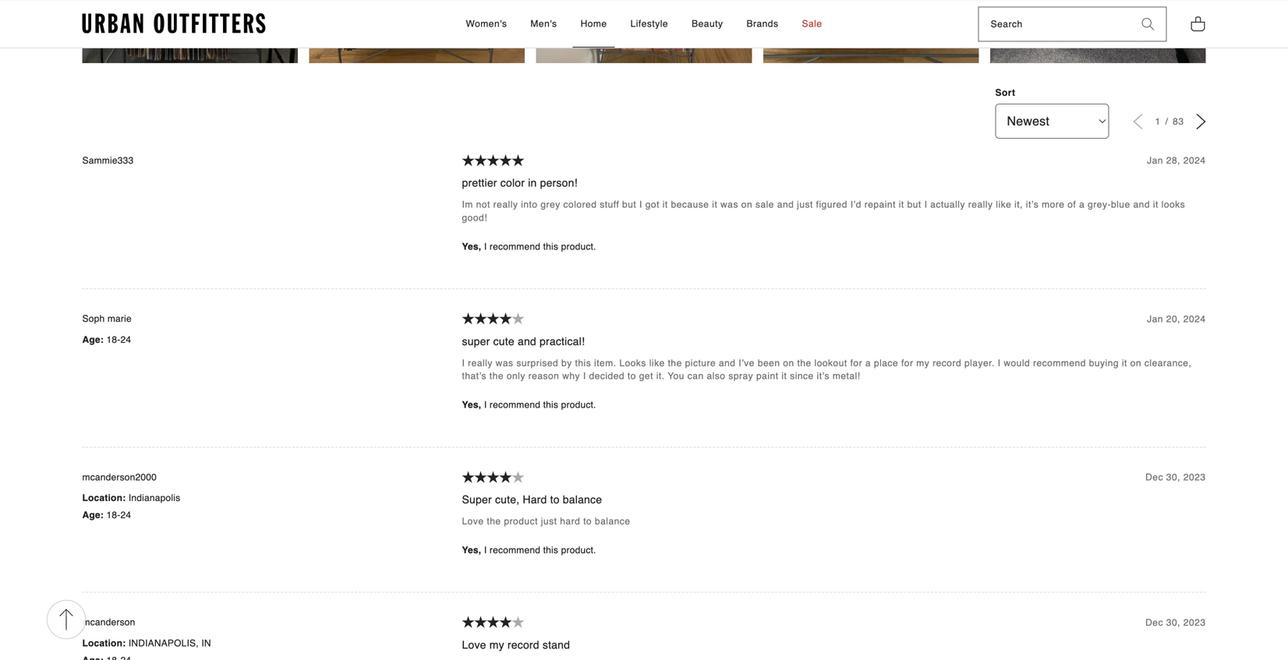 Task type: locate. For each thing, give the bounding box(es) containing it.
to down looks
[[628, 371, 637, 382]]

1 vertical spatial it's
[[817, 371, 830, 382]]

0 horizontal spatial my
[[490, 639, 505, 652]]

really up that's
[[468, 358, 493, 369]]

0 horizontal spatial really
[[468, 358, 493, 369]]

really right the not at left
[[494, 200, 518, 210]]

product. for to
[[561, 545, 597, 556]]

1 yes, i recommend this product. from the top
[[462, 241, 597, 252]]

1 horizontal spatial record
[[933, 358, 962, 369]]

figured
[[817, 200, 848, 210]]

also
[[707, 371, 726, 382]]

my
[[917, 358, 930, 369], [490, 639, 505, 652]]

like inside im not really into grey colored stuff but i got it because it was on sale and just figured i'd repaint it but i actually really like it, it's more of a grey-blue and it looks good!
[[997, 200, 1012, 210]]

2024 right 20,
[[1184, 314, 1207, 325]]

this down 'love the product just hard to balance'
[[543, 545, 559, 556]]

30,
[[1167, 472, 1181, 483], [1167, 618, 1181, 629]]

0 horizontal spatial was
[[496, 358, 514, 369]]

it's down lookout
[[817, 371, 830, 382]]

1 vertical spatial like
[[650, 358, 665, 369]]

0 vertical spatial 2024
[[1184, 155, 1207, 166]]

2 24 from the top
[[120, 510, 131, 521]]

women's
[[466, 18, 507, 29]]

really
[[494, 200, 518, 210], [969, 200, 994, 210], [468, 358, 493, 369]]

looks
[[620, 358, 647, 369]]

18- inside location: indianapolis age: 18-24
[[106, 510, 120, 521]]

this for to
[[543, 545, 559, 556]]

1 vertical spatial location:
[[82, 639, 126, 649]]

1 vertical spatial 30,
[[1167, 618, 1181, 629]]

0 vertical spatial to
[[628, 371, 637, 382]]

0 vertical spatial my
[[917, 358, 930, 369]]

0 vertical spatial yes, i recommend this product.
[[462, 241, 597, 252]]

1 vertical spatial yes,
[[462, 400, 482, 411]]

product
[[504, 517, 538, 527]]

product. down hard
[[561, 545, 597, 556]]

1
[[1156, 116, 1164, 127]]

i up that's
[[462, 358, 465, 369]]

2 jan from the top
[[1148, 314, 1164, 325]]

0 horizontal spatial record
[[508, 639, 540, 652]]

2 vertical spatial product.
[[561, 545, 597, 556]]

1 vertical spatial product.
[[561, 400, 597, 411]]

the down cute,
[[487, 517, 501, 527]]

2 2023 from the top
[[1184, 618, 1207, 629]]

0 vertical spatial 2023
[[1184, 472, 1207, 483]]

home
[[581, 18, 607, 29]]

i left the actually
[[925, 200, 928, 210]]

just left hard
[[541, 517, 557, 527]]

recommend down product
[[490, 545, 541, 556]]

1 vertical spatial 2023
[[1184, 618, 1207, 629]]

yes, i recommend this product. for and
[[462, 400, 597, 411]]

2 horizontal spatial to
[[628, 371, 637, 382]]

it's inside i really was surprised by this item. looks like the picture and i've been on the lookout for a place for my record player. i would recommend buying it on clearance, that's the only reason why i decided to get it. you can also spray paint it since it's metal!
[[817, 371, 830, 382]]

1 vertical spatial dec
[[1146, 618, 1164, 629]]

recommend
[[490, 241, 541, 252], [1034, 358, 1087, 369], [490, 400, 541, 411], [490, 545, 541, 556]]

star rating image
[[487, 154, 500, 166], [500, 313, 512, 325], [500, 471, 512, 483], [487, 617, 500, 629], [500, 617, 512, 629], [512, 617, 525, 629]]

was inside im not really into grey colored stuff but i got it because it was on sale and just figured i'd repaint it but i actually really like it, it's more of a grey-blue and it looks good!
[[721, 200, 739, 210]]

age: inside location: indianapolis age: 18-24
[[82, 510, 104, 521]]

record inside i really was surprised by this item. looks like the picture and i've been on the lookout for a place for my record player. i would recommend buying it on clearance, that's the only reason why i decided to get it. you can also spray paint it since it's metal!
[[933, 358, 962, 369]]

really inside i really was surprised by this item. looks like the picture and i've been on the lookout for a place for my record player. i would recommend buying it on clearance, that's the only reason why i decided to get it. you can also spray paint it since it's metal!
[[468, 358, 493, 369]]

jan
[[1148, 155, 1164, 166], [1148, 314, 1164, 325]]

and right cute
[[518, 335, 537, 348]]

1 horizontal spatial for
[[902, 358, 914, 369]]

jan 20, 2024
[[1148, 314, 1207, 325]]

grey-
[[1088, 200, 1112, 210]]

2 age: from the top
[[82, 510, 104, 521]]

2 horizontal spatial really
[[969, 200, 994, 210]]

2 vertical spatial 4 stars element
[[462, 617, 1146, 630]]

0 vertical spatial a
[[1080, 200, 1085, 210]]

0 vertical spatial 24
[[120, 335, 131, 346]]

men's link
[[523, 1, 565, 48]]

just left 'figured'
[[797, 200, 814, 210]]

my shopping bag image
[[1191, 15, 1207, 32]]

1 location: from the top
[[82, 493, 126, 504]]

2 launch review details modal image from the left
[[537, 0, 752, 63]]

and up the also
[[719, 358, 736, 369]]

0 vertical spatial it's
[[1027, 200, 1039, 210]]

brands link
[[739, 1, 787, 48]]

was left sale
[[721, 200, 739, 210]]

1 launch review details modal image from the left
[[309, 0, 525, 63]]

recommend down into
[[490, 241, 541, 252]]

to right hard at bottom left
[[551, 494, 560, 506]]

since
[[790, 371, 814, 382]]

1 jan from the top
[[1148, 155, 1164, 166]]

i'd
[[851, 200, 862, 210]]

it's
[[1027, 200, 1039, 210], [817, 371, 830, 382]]

im not really into grey colored stuff but i got it because it was on sale and just figured i'd repaint it but i actually really like it, it's more of a grey-blue and it looks good!
[[462, 200, 1186, 224]]

i right why
[[583, 371, 586, 382]]

age: down soph
[[82, 335, 104, 346]]

it's inside im not really into grey colored stuff but i got it because it was on sale and just figured i'd repaint it but i actually really like it, it's more of a grey-blue and it looks good!
[[1027, 200, 1039, 210]]

location:
[[82, 493, 126, 504], [82, 639, 126, 649]]

love my record stand
[[462, 639, 570, 652]]

1 vertical spatial love
[[462, 639, 487, 652]]

dec
[[1146, 472, 1164, 483], [1146, 618, 1164, 629]]

would
[[1004, 358, 1031, 369]]

on
[[742, 200, 753, 210], [784, 358, 795, 369], [1131, 358, 1142, 369]]

2 yes, i recommend this product. from the top
[[462, 400, 597, 411]]

yes, i recommend this product. down product
[[462, 545, 597, 556]]

recommend right would
[[1034, 358, 1087, 369]]

record
[[933, 358, 962, 369], [508, 639, 540, 652]]

a right of
[[1080, 200, 1085, 210]]

1 age: from the top
[[82, 335, 104, 346]]

1 4 stars element from the top
[[462, 313, 1148, 326]]

1 vertical spatial dec 30, 2023
[[1146, 618, 1207, 629]]

1 horizontal spatial to
[[584, 517, 592, 527]]

and
[[778, 200, 794, 210], [1134, 200, 1151, 210], [518, 335, 537, 348], [719, 358, 736, 369]]

30, for love my record stand
[[1167, 618, 1181, 629]]

1 but from the left
[[623, 200, 637, 210]]

sale
[[802, 18, 823, 29]]

1 vertical spatial a
[[866, 358, 872, 369]]

repaint
[[865, 200, 896, 210]]

it's right it,
[[1027, 200, 1039, 210]]

0 vertical spatial dec 30, 2023
[[1146, 472, 1207, 483]]

1 vertical spatial jan
[[1148, 314, 1164, 325]]

on right the buying
[[1131, 358, 1142, 369]]

1 vertical spatial yes, i recommend this product.
[[462, 400, 597, 411]]

it right "repaint" at the right of the page
[[899, 200, 905, 210]]

it left looks
[[1154, 200, 1159, 210]]

2 vertical spatial yes, i recommend this product.
[[462, 545, 597, 556]]

jan left 28,
[[1148, 155, 1164, 166]]

on left sale
[[742, 200, 753, 210]]

1 dec from the top
[[1146, 472, 1164, 483]]

1 2023 from the top
[[1184, 472, 1207, 483]]

but right 'stuff'
[[623, 200, 637, 210]]

83
[[1173, 116, 1185, 127]]

my left stand at the bottom left
[[490, 639, 505, 652]]

dec 30, 2023 for super cute, hard to balance
[[1146, 472, 1207, 483]]

this right by
[[575, 358, 592, 369]]

4 launch review details modal image from the left
[[991, 0, 1207, 63]]

main navigation element
[[326, 1, 963, 48]]

1 horizontal spatial like
[[997, 200, 1012, 210]]

yes, i recommend this product. down into
[[462, 241, 597, 252]]

1 horizontal spatial was
[[721, 200, 739, 210]]

age: down mcanderson2000
[[82, 510, 104, 521]]

like left it,
[[997, 200, 1012, 210]]

dec 30, 2023 for love my record stand
[[1146, 618, 1207, 629]]

1 vertical spatial 2024
[[1184, 314, 1207, 325]]

0 vertical spatial yes,
[[462, 241, 482, 252]]

i down that's
[[484, 400, 487, 411]]

because
[[671, 200, 710, 210]]

location: down mcanderson
[[82, 639, 126, 649]]

0 vertical spatial age:
[[82, 335, 104, 346]]

4 stars element
[[462, 313, 1148, 326], [462, 471, 1146, 485], [462, 617, 1146, 630]]

1 30, from the top
[[1167, 472, 1181, 483]]

0 vertical spatial was
[[721, 200, 739, 210]]

this
[[543, 241, 559, 252], [575, 358, 592, 369], [543, 400, 559, 411], [543, 545, 559, 556]]

was up only
[[496, 358, 514, 369]]

brands
[[747, 18, 779, 29]]

product. for person!
[[561, 241, 597, 252]]

2 product. from the top
[[561, 400, 597, 411]]

2 location: from the top
[[82, 639, 126, 649]]

2024 right 28,
[[1184, 155, 1207, 166]]

buying
[[1090, 358, 1120, 369]]

28,
[[1167, 155, 1181, 166]]

18- down marie
[[106, 335, 120, 346]]

yes, down that's
[[462, 400, 482, 411]]

0 horizontal spatial a
[[866, 358, 872, 369]]

1 yes, from the top
[[462, 241, 482, 252]]

im
[[462, 200, 473, 210]]

1 vertical spatial 18-
[[106, 510, 120, 521]]

a inside i really was surprised by this item. looks like the picture and i've been on the lookout for a place for my record player. i would recommend buying it on clearance, that's the only reason why i decided to get it. you can also spray paint it since it's metal!
[[866, 358, 872, 369]]

1 vertical spatial was
[[496, 358, 514, 369]]

like
[[997, 200, 1012, 210], [650, 358, 665, 369]]

0 vertical spatial just
[[797, 200, 814, 210]]

18- down mcanderson2000
[[106, 510, 120, 521]]

this down reason
[[543, 400, 559, 411]]

0 vertical spatial dec
[[1146, 472, 1164, 483]]

balance right hard
[[595, 517, 631, 527]]

0 horizontal spatial but
[[623, 200, 637, 210]]

a
[[1080, 200, 1085, 210], [866, 358, 872, 369]]

2 30, from the top
[[1167, 618, 1181, 629]]

and right sale
[[778, 200, 794, 210]]

this down grey in the left top of the page
[[543, 241, 559, 252]]

0 vertical spatial 4 stars element
[[462, 313, 1148, 326]]

0 vertical spatial product.
[[561, 241, 597, 252]]

2 yes, from the top
[[462, 400, 482, 411]]

2 2024 from the top
[[1184, 314, 1207, 325]]

3 yes, i recommend this product. from the top
[[462, 545, 597, 556]]

for
[[851, 358, 863, 369], [902, 358, 914, 369]]

like up "it."
[[650, 358, 665, 369]]

1 vertical spatial age:
[[82, 510, 104, 521]]

by
[[562, 358, 572, 369]]

24
[[120, 335, 131, 346], [120, 510, 131, 521]]

it right got
[[663, 200, 668, 210]]

3 product. from the top
[[561, 545, 597, 556]]

on inside im not really into grey colored stuff but i got it because it was on sale and just figured i'd repaint it but i actually really like it, it's more of a grey-blue and it looks good!
[[742, 200, 753, 210]]

recommend inside i really was surprised by this item. looks like the picture and i've been on the lookout for a place for my record player. i would recommend buying it on clearance, that's the only reason why i decided to get it. you can also spray paint it since it's metal!
[[1034, 358, 1087, 369]]

1 horizontal spatial but
[[908, 200, 922, 210]]

3 yes, from the top
[[462, 545, 482, 556]]

0 vertical spatial jan
[[1148, 155, 1164, 166]]

but left the actually
[[908, 200, 922, 210]]

1 love from the top
[[462, 517, 484, 527]]

1 vertical spatial 24
[[120, 510, 131, 521]]

love for love the product just hard to balance
[[462, 517, 484, 527]]

0 horizontal spatial on
[[742, 200, 753, 210]]

it right paint
[[782, 371, 787, 382]]

1 product. from the top
[[561, 241, 597, 252]]

product. down "colored"
[[561, 241, 597, 252]]

1 2024 from the top
[[1184, 155, 1207, 166]]

stand
[[543, 639, 570, 652]]

it right the buying
[[1123, 358, 1128, 369]]

0 vertical spatial 30,
[[1167, 472, 1181, 483]]

beauty
[[692, 18, 724, 29]]

dec for love my record stand
[[1146, 618, 1164, 629]]

1 vertical spatial to
[[551, 494, 560, 506]]

0 vertical spatial record
[[933, 358, 962, 369]]

2 dec 30, 2023 from the top
[[1146, 618, 1207, 629]]

for right place
[[902, 358, 914, 369]]

on up since in the right of the page
[[784, 358, 795, 369]]

product. down why
[[561, 400, 597, 411]]

24 down the 'indianapolis'
[[120, 510, 131, 521]]

lifestyle
[[631, 18, 669, 29]]

balance up hard
[[563, 494, 602, 506]]

mcanderson2000
[[82, 472, 157, 483]]

the up since in the right of the page
[[798, 358, 812, 369]]

2 love from the top
[[462, 639, 487, 652]]

star rating image
[[462, 154, 475, 166], [475, 154, 487, 166], [500, 154, 512, 166], [512, 154, 525, 166], [462, 313, 475, 325], [475, 313, 487, 325], [487, 313, 500, 325], [512, 313, 525, 325], [462, 471, 475, 483], [475, 471, 487, 483], [487, 471, 500, 483], [512, 471, 525, 483], [462, 617, 475, 629], [475, 617, 487, 629]]

product.
[[561, 241, 597, 252], [561, 400, 597, 411], [561, 545, 597, 556]]

None search field
[[980, 8, 1131, 41]]

star rating image inside 5 stars element
[[487, 154, 500, 166]]

0 vertical spatial 18-
[[106, 335, 120, 346]]

1 for from the left
[[851, 358, 863, 369]]

reason
[[529, 371, 560, 382]]

jan left 20,
[[1148, 314, 1164, 325]]

record left stand at the bottom left
[[508, 639, 540, 652]]

1 vertical spatial 4 stars element
[[462, 471, 1146, 485]]

0 vertical spatial location:
[[82, 493, 126, 504]]

4 stars element for super cute, hard to balance
[[462, 471, 1146, 485]]

dec 30, 2023
[[1146, 472, 1207, 483], [1146, 618, 1207, 629]]

2 dec from the top
[[1146, 618, 1164, 629]]

my right place
[[917, 358, 930, 369]]

yes, down good!
[[462, 241, 482, 252]]

recommend down only
[[490, 400, 541, 411]]

just
[[797, 200, 814, 210], [541, 517, 557, 527]]

this for practical!
[[543, 400, 559, 411]]

1 dec 30, 2023 from the top
[[1146, 472, 1207, 483]]

0 vertical spatial love
[[462, 517, 484, 527]]

mcanderson
[[82, 618, 135, 629]]

0 horizontal spatial it's
[[817, 371, 830, 382]]

yes, down super
[[462, 545, 482, 556]]

4 stars element for love my record stand
[[462, 617, 1146, 630]]

good!
[[462, 213, 488, 224]]

1 horizontal spatial my
[[917, 358, 930, 369]]

more
[[1042, 200, 1065, 210]]

balance
[[563, 494, 602, 506], [595, 517, 631, 527]]

super
[[462, 335, 490, 348]]

1 horizontal spatial really
[[494, 200, 518, 210]]

0 horizontal spatial like
[[650, 358, 665, 369]]

the
[[668, 358, 682, 369], [798, 358, 812, 369], [490, 371, 504, 382], [487, 517, 501, 527]]

0 vertical spatial like
[[997, 200, 1012, 210]]

location: for location: indianapolis age: 18-24
[[82, 493, 126, 504]]

0 horizontal spatial to
[[551, 494, 560, 506]]

for up metal!
[[851, 358, 863, 369]]

it
[[663, 200, 668, 210], [713, 200, 718, 210], [899, 200, 905, 210], [1154, 200, 1159, 210], [1123, 358, 1128, 369], [782, 371, 787, 382]]

on for prettier color in person!
[[742, 200, 753, 210]]

was
[[721, 200, 739, 210], [496, 358, 514, 369]]

2 vertical spatial yes,
[[462, 545, 482, 556]]

2 4 stars element from the top
[[462, 471, 1146, 485]]

24 down marie
[[120, 335, 131, 346]]

to
[[628, 371, 637, 382], [551, 494, 560, 506], [584, 517, 592, 527]]

to right hard
[[584, 517, 592, 527]]

yes, i recommend this product. down only
[[462, 400, 597, 411]]

5 stars element
[[462, 154, 1148, 168]]

recommend for to
[[490, 545, 541, 556]]

women's link
[[458, 1, 515, 48]]

1 horizontal spatial just
[[797, 200, 814, 210]]

launch review details modal image
[[309, 0, 525, 63], [537, 0, 752, 63], [764, 0, 979, 63], [991, 0, 1207, 63]]

i left got
[[640, 200, 643, 210]]

of
[[1068, 200, 1077, 210]]

paint
[[757, 371, 779, 382]]

place
[[875, 358, 899, 369]]

1 horizontal spatial on
[[784, 358, 795, 369]]

0 horizontal spatial just
[[541, 517, 557, 527]]

record left player.
[[933, 358, 962, 369]]

0 horizontal spatial for
[[851, 358, 863, 369]]

to inside i really was surprised by this item. looks like the picture and i've been on the lookout for a place for my record player. i would recommend buying it on clearance, that's the only reason why i decided to get it. you can also spray paint it since it's metal!
[[628, 371, 637, 382]]

3 4 stars element from the top
[[462, 617, 1146, 630]]

prettier color in person!
[[462, 177, 578, 189]]

dec for super cute, hard to balance
[[1146, 472, 1164, 483]]

location: down mcanderson2000
[[82, 493, 126, 504]]

1 horizontal spatial a
[[1080, 200, 1085, 210]]

and right blue
[[1134, 200, 1151, 210]]

2 18- from the top
[[106, 510, 120, 521]]

it.
[[657, 371, 665, 382]]

2 vertical spatial to
[[584, 517, 592, 527]]

1 horizontal spatial it's
[[1027, 200, 1039, 210]]

location: inside location: indianapolis age: 18-24
[[82, 493, 126, 504]]

a left place
[[866, 358, 872, 369]]

really right the actually
[[969, 200, 994, 210]]

1 vertical spatial record
[[508, 639, 540, 652]]

jan for super cute and practical!
[[1148, 314, 1164, 325]]



Task type: describe. For each thing, give the bounding box(es) containing it.
that's
[[462, 371, 487, 382]]

stuff
[[600, 200, 620, 210]]

soph
[[82, 314, 105, 325]]

1 18- from the top
[[106, 335, 120, 346]]

yes, for super cute, hard to balance
[[462, 545, 482, 556]]

i've
[[739, 358, 755, 369]]

2 for from the left
[[902, 358, 914, 369]]

sammie333
[[82, 155, 134, 166]]

recommend for person!
[[490, 241, 541, 252]]

indianapolis
[[129, 493, 180, 504]]

search image
[[1143, 18, 1155, 31]]

yes, for super cute and practical!
[[462, 400, 482, 411]]

1 24 from the top
[[120, 335, 131, 346]]

men's
[[531, 18, 557, 29]]

love the product just hard to balance
[[462, 517, 631, 527]]

practical!
[[540, 335, 585, 348]]

it right because
[[713, 200, 718, 210]]

get
[[640, 371, 654, 382]]

yes, for prettier color in person!
[[462, 241, 482, 252]]

blue
[[1112, 200, 1131, 210]]

sort
[[996, 87, 1016, 98]]

was inside i really was surprised by this item. looks like the picture and i've been on the lookout for a place for my record player. i would recommend buying it on clearance, that's the only reason why i decided to get it. you can also spray paint it since it's metal!
[[496, 358, 514, 369]]

player.
[[965, 358, 995, 369]]

Search text field
[[980, 8, 1131, 41]]

my inside i really was surprised by this item. looks like the picture and i've been on the lookout for a place for my record player. i would recommend buying it on clearance, that's the only reason why i decided to get it. you can also spray paint it since it's metal!
[[917, 358, 930, 369]]

hard
[[560, 517, 581, 527]]

cute
[[494, 335, 515, 348]]

location: indianapolis age: 18-24
[[82, 493, 180, 521]]

picture
[[685, 358, 716, 369]]

can
[[688, 371, 704, 382]]

lifestyle link
[[623, 1, 676, 48]]

recommend for practical!
[[490, 400, 541, 411]]

it,
[[1015, 200, 1024, 210]]

in
[[528, 177, 537, 189]]

2023 for super cute, hard to balance
[[1184, 472, 1207, 483]]

this for person!
[[543, 241, 559, 252]]

cute,
[[495, 494, 520, 506]]

i down super
[[484, 545, 487, 556]]

page 1 of 83 element
[[1156, 116, 1185, 127]]

sale link
[[795, 1, 831, 48]]

and inside i really was surprised by this item. looks like the picture and i've been on the lookout for a place for my record player. i would recommend buying it on clearance, that's the only reason why i decided to get it. you can also spray paint it since it's metal!
[[719, 358, 736, 369]]

in
[[202, 639, 211, 649]]

the up the you
[[668, 358, 682, 369]]

you
[[668, 371, 685, 382]]

the photo is a little wonky-it's how i placed the player, not the stand. image
[[82, 0, 298, 63]]

hard
[[523, 494, 547, 506]]

been
[[758, 358, 781, 369]]

person!
[[540, 177, 578, 189]]

indianapolis,
[[129, 639, 199, 649]]

marie
[[108, 314, 132, 325]]

product. for practical!
[[561, 400, 597, 411]]

2023 for love my record stand
[[1184, 618, 1207, 629]]

this inside i really was surprised by this item. looks like the picture and i've been on the lookout for a place for my record player. i would recommend buying it on clearance, that's the only reason why i decided to get it. you can also spray paint it since it's metal!
[[575, 358, 592, 369]]

only
[[507, 371, 526, 382]]

2 but from the left
[[908, 200, 922, 210]]

surprised
[[517, 358, 559, 369]]

jan 28, 2024
[[1148, 155, 1207, 166]]

not
[[476, 200, 491, 210]]

on for super cute and practical!
[[784, 358, 795, 369]]

1 vertical spatial balance
[[595, 517, 631, 527]]

urban outfitters image
[[82, 13, 266, 34]]

item.
[[595, 358, 617, 369]]

looks
[[1162, 200, 1186, 210]]

sale
[[756, 200, 775, 210]]

yes, i recommend this product. for in
[[462, 241, 597, 252]]

2 horizontal spatial on
[[1131, 358, 1142, 369]]

just inside im not really into grey colored stuff but i got it because it was on sale and just figured i'd repaint it but i actually really like it, it's more of a grey-blue and it looks good!
[[797, 200, 814, 210]]

grey
[[541, 200, 561, 210]]

lookout
[[815, 358, 848, 369]]

got
[[646, 200, 660, 210]]

3 launch review details modal image from the left
[[764, 0, 979, 63]]

the left only
[[490, 371, 504, 382]]

into
[[521, 200, 538, 210]]

like inside i really was surprised by this item. looks like the picture and i've been on the lookout for a place for my record player. i would recommend buying it on clearance, that's the only reason why i decided to get it. you can also spray paint it since it's metal!
[[650, 358, 665, 369]]

home link
[[573, 1, 615, 48]]

age: 18-24
[[82, 335, 131, 346]]

yes, i recommend this product. for hard
[[462, 545, 597, 556]]

30, for super cute, hard to balance
[[1167, 472, 1181, 483]]

metal!
[[833, 371, 861, 382]]

super cute and practical!
[[462, 335, 585, 348]]

i left would
[[998, 358, 1001, 369]]

location: indianapolis, in
[[82, 639, 211, 649]]

i really was surprised by this item. looks like the picture and i've been on the lookout for a place for my record player. i would recommend buying it on clearance, that's the only reason why i decided to get it. you can also spray paint it since it's metal!
[[462, 358, 1192, 382]]

2024 for prettier color in person!
[[1184, 155, 1207, 166]]

soph marie
[[82, 314, 132, 325]]

jan for prettier color in person!
[[1148, 155, 1164, 166]]

color
[[501, 177, 525, 189]]

location: for location: indianapolis, in
[[82, 639, 126, 649]]

20,
[[1167, 314, 1181, 325]]

1 vertical spatial my
[[490, 639, 505, 652]]

a inside im not really into grey colored stuff but i got it because it was on sale and just figured i'd repaint it but i actually really like it, it's more of a grey-blue and it looks good!
[[1080, 200, 1085, 210]]

super cute, hard to balance
[[462, 494, 602, 506]]

colored
[[564, 200, 597, 210]]

super
[[462, 494, 492, 506]]

beauty link
[[684, 1, 731, 48]]

prettier
[[462, 177, 498, 189]]

actually
[[931, 200, 966, 210]]

1 vertical spatial just
[[541, 517, 557, 527]]

0 vertical spatial balance
[[563, 494, 602, 506]]

love for love my record stand
[[462, 639, 487, 652]]

2024 for super cute and practical!
[[1184, 314, 1207, 325]]

24 inside location: indianapolis age: 18-24
[[120, 510, 131, 521]]

why
[[563, 371, 580, 382]]

clearance,
[[1145, 358, 1192, 369]]

i down good!
[[484, 241, 487, 252]]

4 stars element for super cute and practical!
[[462, 313, 1148, 326]]

decided
[[589, 371, 625, 382]]

spray
[[729, 371, 754, 382]]



Task type: vqa. For each thing, say whether or not it's contained in the screenshot.
83
yes



